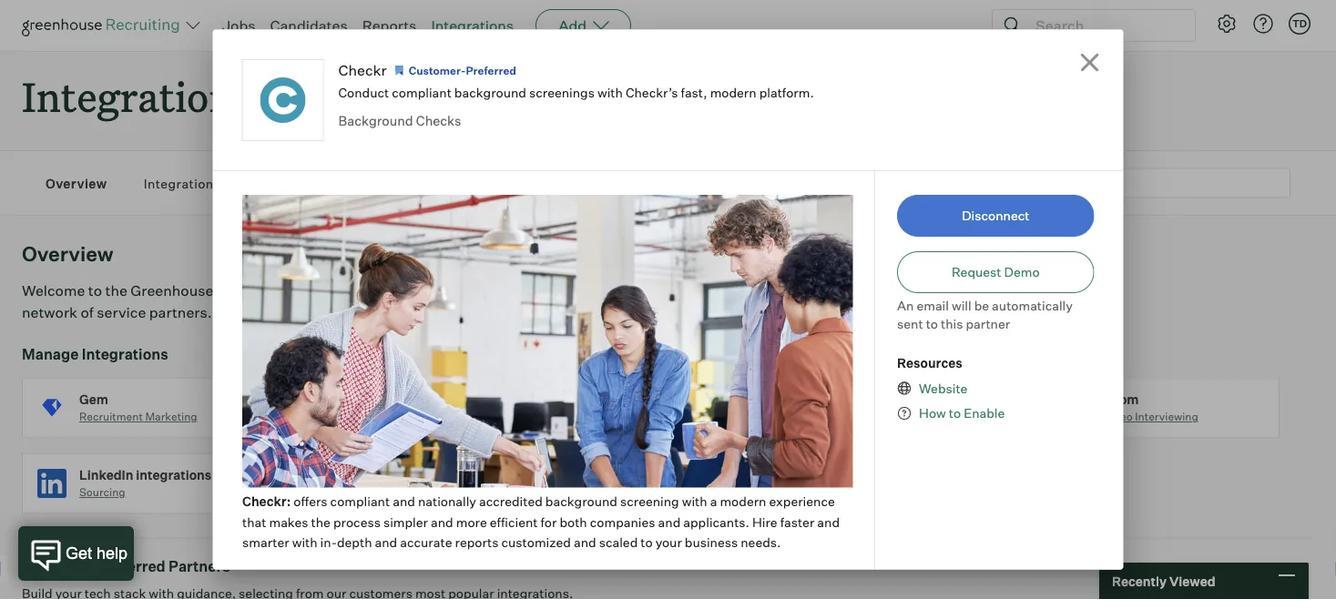 Task type: vqa. For each thing, say whether or not it's contained in the screenshot.


Task type: locate. For each thing, give the bounding box(es) containing it.
sourcing
[[591, 410, 637, 424], [79, 486, 125, 499], [335, 486, 381, 499]]

a up applicants.
[[710, 494, 717, 510]]

an email will be automatically sent to this partner
[[897, 298, 1073, 332]]

1 horizontal spatial the
[[311, 514, 330, 530]]

0 vertical spatial screening
[[620, 494, 679, 510]]

configure image
[[1216, 13, 1238, 35]]

0 vertical spatial compliant
[[392, 85, 452, 101]]

modern inside the offers compliant and nationally accredited background screening with a modern experience that makes the process simpler and more efficient for both companies and applicants. hire faster and smarter with in-depth and accurate reports customized and scaled to your business needs.
[[719, 494, 766, 510]]

0 horizontal spatial sourcing
[[79, 486, 125, 499]]

for
[[540, 514, 556, 530]]

1 horizontal spatial sourcing
[[335, 486, 381, 499]]

to left your
[[640, 535, 652, 551]]

0 vertical spatial partners
[[340, 69, 501, 123]]

zoom
[[1103, 391, 1139, 407]]

1 our from the left
[[499, 282, 521, 300]]

website
[[919, 380, 968, 396]]

0 vertical spatial both
[[559, 514, 587, 530]]

checkr up wellfound
[[335, 391, 380, 407]]

1 horizontal spatial as
[[692, 596, 705, 599]]

both right for
[[559, 514, 587, 530]]

1 vertical spatial integrations link
[[144, 174, 221, 192]]

checks inside checkr background checks
[[400, 410, 438, 424]]

the inside welcome to the greenhouse partnerships page where you can explore our 450+ integration partners and our network of service partners. new partners are just a click away.
[[105, 282, 127, 300]]

1 as from the left
[[649, 596, 663, 599]]

a
[[363, 303, 371, 322], [710, 494, 717, 510], [708, 596, 715, 599]]

jobs link
[[222, 16, 255, 35]]

partners for customer-preferred partners
[[169, 558, 230, 576]]

conduct compliant background screenings with checkr's fast, modern platform.
[[338, 85, 814, 101]]

compliant for conduct
[[392, 85, 452, 101]]

background for accredited
[[545, 494, 617, 510]]

1 vertical spatial compliant
[[330, 494, 390, 510]]

viewed
[[1169, 573, 1216, 589]]

background inside a fast-growing modern national background screening company with top clients like uber, instacart and warby parker, checkr provides both an intuitive web application as well as a restful api to hel
[[433, 575, 505, 591]]

a
[[242, 575, 251, 591]]

service
[[275, 175, 323, 191]]

service partners link
[[275, 174, 381, 192]]

wellfound
[[335, 467, 398, 483]]

1 vertical spatial a
[[710, 494, 717, 510]]

marketing
[[145, 410, 197, 424]]

experience
[[769, 494, 835, 510]]

compliant
[[392, 85, 452, 101], [330, 494, 390, 510]]

1 vertical spatial screening
[[508, 575, 567, 591]]

checkr banner image image
[[242, 195, 853, 488]]

hire
[[752, 514, 777, 530]]

candidates
[[270, 16, 348, 35]]

1 vertical spatial both
[[453, 596, 481, 599]]

2 horizontal spatial sourcing
[[591, 410, 637, 424]]

sent
[[897, 316, 923, 332]]

greenhouse
[[131, 282, 213, 300]]

conduct
[[338, 85, 389, 101]]

preferred down linkedin integrations sourcing
[[98, 558, 166, 576]]

partners right integration in the left of the page
[[644, 282, 702, 300]]

and inside a fast-growing modern national background screening company with top clients like uber, instacart and warby parker, checkr provides both an intuitive web application as well as a restful api to hel
[[242, 596, 264, 599]]

checkr inside checkr background checks
[[335, 391, 380, 407]]

checkr:
[[242, 494, 290, 510]]

0 vertical spatial preferred
[[466, 63, 516, 77]]

0 vertical spatial customer-
[[409, 63, 466, 77]]

new
[[215, 303, 245, 322]]

0 vertical spatial checks
[[416, 112, 461, 129]]

td
[[1292, 17, 1307, 30]]

background
[[454, 85, 526, 101], [545, 494, 617, 510], [433, 575, 505, 591]]

to
[[88, 282, 102, 300], [926, 316, 938, 332], [949, 405, 961, 421], [640, 535, 652, 551], [793, 596, 805, 599]]

0 horizontal spatial customer-
[[22, 558, 98, 576]]

to inside welcome to the greenhouse partnerships page where you can explore our 450+ integration partners and our network of service partners. new partners are just a click away.
[[88, 282, 102, 300]]

0 vertical spatial a
[[363, 303, 371, 322]]

checkr's
[[626, 85, 678, 101]]

our
[[499, 282, 521, 300], [734, 282, 757, 300]]

1 horizontal spatial customer-
[[409, 63, 466, 77]]

a down clients
[[708, 596, 715, 599]]

welcome
[[22, 282, 85, 300]]

1 horizontal spatial our
[[734, 282, 757, 300]]

add button
[[536, 9, 631, 42]]

customer-preferred
[[409, 63, 516, 77]]

0 horizontal spatial compliant
[[330, 494, 390, 510]]

to down instacart
[[793, 596, 805, 599]]

the inside the offers compliant and nationally accredited background screening with a modern experience that makes the process simpler and more efficient for both companies and applicants. hire faster and smarter with in-depth and accurate reports customized and scaled to your business needs.
[[311, 514, 330, 530]]

1 horizontal spatial partners
[[644, 282, 702, 300]]

2 vertical spatial modern
[[333, 575, 379, 591]]

0 horizontal spatial screening
[[508, 575, 567, 591]]

modern up hire
[[719, 494, 766, 510]]

1 horizontal spatial screening
[[620, 494, 679, 510]]

screening inside the offers compliant and nationally accredited background screening with a modern experience that makes the process simpler and more efficient for both companies and applicants. hire faster and smarter with in-depth and accurate reports customized and scaled to your business needs.
[[620, 494, 679, 510]]

angellist
[[462, 467, 521, 483]]

1 vertical spatial customer-
[[22, 558, 98, 576]]

resources
[[897, 355, 963, 371]]

1 vertical spatial checks
[[400, 410, 438, 424]]

faster
[[780, 514, 814, 530]]

preferred for customer-preferred partners
[[98, 558, 166, 576]]

checks
[[416, 112, 461, 129], [400, 410, 438, 424]]

2 as from the left
[[692, 596, 705, 599]]

integrations for the rightmost 'integrations' link
[[431, 16, 514, 35]]

be
[[974, 298, 989, 314]]

compliant up background checks
[[392, 85, 452, 101]]

screening up companies
[[620, 494, 679, 510]]

zoom video interviewing
[[1103, 391, 1199, 424]]

rippling
[[847, 391, 899, 407]]

a inside a fast-growing modern national background screening company with top clients like uber, instacart and warby parker, checkr provides both an intuitive web application as well as a restful api to hel
[[708, 596, 715, 599]]

sourcing down wellfound
[[335, 486, 381, 499]]

1 horizontal spatial compliant
[[392, 85, 452, 101]]

1 vertical spatial the
[[311, 514, 330, 530]]

to inside the offers compliant and nationally accredited background screening with a modern experience that makes the process simpler and more efficient for both companies and applicants. hire faster and smarter with in-depth and accurate reports customized and scaled to your business needs.
[[640, 535, 652, 551]]

background up an
[[433, 575, 505, 591]]

0 horizontal spatial our
[[499, 282, 521, 300]]

screening
[[620, 494, 679, 510], [508, 575, 567, 591]]

background up for
[[545, 494, 617, 510]]

0 vertical spatial background
[[454, 85, 526, 101]]

instacart
[[780, 575, 833, 591]]

service
[[97, 303, 146, 322]]

the
[[105, 282, 127, 300], [311, 514, 330, 530]]

with left the top
[[627, 575, 653, 591]]

integrations and partners
[[22, 69, 501, 123]]

1 vertical spatial partners
[[249, 303, 307, 322]]

background down the conduct
[[338, 112, 413, 129]]

1 vertical spatial modern
[[719, 494, 766, 510]]

checkr for checkr background checks
[[335, 391, 380, 407]]

partners down partnerships
[[249, 303, 307, 322]]

makes
[[269, 514, 308, 530]]

screening up intuitive at the bottom left
[[508, 575, 567, 591]]

background inside checkr background checks
[[335, 410, 398, 424]]

background checks link
[[338, 112, 461, 129]]

to down email
[[926, 316, 938, 332]]

2 vertical spatial a
[[708, 596, 715, 599]]

integrations
[[431, 16, 514, 35], [22, 69, 252, 123], [144, 175, 221, 191], [82, 345, 168, 363]]

service partners
[[275, 175, 381, 191]]

0 horizontal spatial as
[[649, 596, 663, 599]]

companies
[[590, 514, 655, 530]]

as down clients
[[692, 596, 705, 599]]

1 vertical spatial checkr
[[335, 391, 380, 407]]

0 vertical spatial integrations link
[[431, 16, 514, 35]]

compliant inside the offers compliant and nationally accredited background screening with a modern experience that makes the process simpler and more efficient for both companies and applicants. hire faster and smarter with in-depth and accurate reports customized and scaled to your business needs.
[[330, 494, 390, 510]]

of
[[81, 303, 94, 322]]

0 horizontal spatial both
[[453, 596, 481, 599]]

linkedin integrations sourcing
[[79, 467, 212, 499]]

compliant for offers
[[330, 494, 390, 510]]

with inside a fast-growing modern national background screening company with top clients like uber, instacart and warby parker, checkr provides both an intuitive web application as well as a restful api to hel
[[627, 575, 653, 591]]

2 vertical spatial checkr
[[354, 596, 396, 599]]

overview
[[46, 175, 107, 191], [22, 242, 114, 267]]

background inside the offers compliant and nationally accredited background screening with a modern experience that makes the process simpler and more efficient for both companies and applicants. hire faster and smarter with in-depth and accurate reports customized and scaled to your business needs.
[[545, 494, 617, 510]]

(formerly
[[401, 467, 459, 483]]

compliant up process
[[330, 494, 390, 510]]

partners right service
[[326, 175, 381, 191]]

reports
[[362, 16, 417, 35]]

2 vertical spatial partners
[[169, 558, 230, 576]]

fast,
[[681, 85, 707, 101]]

sourcing down the linkedin
[[79, 486, 125, 499]]

reports link
[[362, 16, 417, 35]]

the up service
[[105, 282, 127, 300]]

request
[[952, 264, 1001, 280]]

0 vertical spatial the
[[105, 282, 127, 300]]

as down the top
[[649, 596, 663, 599]]

background down customer-preferred
[[454, 85, 526, 101]]

with left in-
[[292, 535, 317, 551]]

screening inside a fast-growing modern national background screening company with top clients like uber, instacart and warby parker, checkr provides both an intuitive web application as well as a restful api to hel
[[508, 575, 567, 591]]

to up of
[[88, 282, 102, 300]]

1 vertical spatial background
[[335, 410, 398, 424]]

both left an
[[453, 596, 481, 599]]

to right how
[[949, 405, 961, 421]]

checks down customer-preferred
[[416, 112, 461, 129]]

efficient
[[489, 514, 537, 530]]

greenhouse recruiting image
[[22, 15, 186, 36]]

checks up "(formerly"
[[400, 410, 438, 424]]

company
[[569, 575, 625, 591]]

manage integrations
[[22, 345, 168, 363]]

google calendar scheduling
[[847, 467, 950, 499]]

background up wellfound
[[335, 410, 398, 424]]

preferred up conduct compliant background screenings with checkr's fast, modern platform.
[[466, 63, 516, 77]]

modern up parker,
[[333, 575, 379, 591]]

0 vertical spatial checkr
[[338, 61, 387, 79]]

sourcing down hireflow
[[591, 410, 637, 424]]

modern right fast,
[[710, 85, 757, 101]]

partners down reports link
[[340, 69, 501, 123]]

0 horizontal spatial the
[[105, 282, 127, 300]]

1 vertical spatial background
[[545, 494, 617, 510]]

td button
[[1285, 9, 1314, 38]]

checkr down national at left
[[354, 596, 396, 599]]

process
[[333, 514, 380, 530]]

screenings
[[529, 85, 595, 101]]

automatically
[[992, 298, 1073, 314]]

the up in-
[[311, 514, 330, 530]]

checkr for checkr
[[338, 61, 387, 79]]

1 horizontal spatial both
[[559, 514, 587, 530]]

your
[[655, 535, 682, 551]]

appcast
[[591, 467, 643, 483]]

1 vertical spatial preferred
[[98, 558, 166, 576]]

checkr up the conduct
[[338, 61, 387, 79]]

partners left a
[[169, 558, 230, 576]]

0 horizontal spatial preferred
[[98, 558, 166, 576]]

partner
[[966, 316, 1010, 332]]

and
[[261, 69, 331, 123], [705, 282, 731, 300], [392, 494, 415, 510], [430, 514, 453, 530], [658, 514, 680, 530], [817, 514, 839, 530], [374, 535, 397, 551], [573, 535, 596, 551], [242, 596, 264, 599]]

2 vertical spatial background
[[433, 575, 505, 591]]

gem
[[79, 391, 108, 407]]

0 horizontal spatial integrations link
[[144, 174, 221, 192]]

where
[[344, 282, 386, 300]]

how to enable link
[[912, 404, 1005, 422]]

a right just
[[363, 303, 371, 322]]

a fast-growing modern national background screening company with top clients like uber, instacart and warby parker, checkr provides both an intuitive web application as well as a restful api to hel
[[242, 575, 843, 599]]

None text field
[[926, 168, 1291, 198]]

1 horizontal spatial preferred
[[466, 63, 516, 77]]



Task type: describe. For each thing, give the bounding box(es) containing it.
with up applicants.
[[682, 494, 707, 510]]

1 vertical spatial partners
[[326, 175, 381, 191]]

calendar
[[894, 467, 950, 483]]

sourcing inside linkedin integrations sourcing
[[79, 486, 125, 499]]

customer-preferred partners
[[22, 558, 230, 576]]

simpler
[[383, 514, 428, 530]]

wellfound (formerly angellist talent) sourcing
[[335, 467, 569, 499]]

accredited
[[479, 494, 542, 510]]

gem recruitment marketing
[[79, 391, 197, 424]]

email
[[917, 298, 949, 314]]

0 vertical spatial background
[[338, 112, 413, 129]]

a inside the offers compliant and nationally accredited background screening with a modern experience that makes the process simpler and more efficient for both companies and applicants. hire faster and smarter with in-depth and accurate reports customized and scaled to your business needs.
[[710, 494, 717, 510]]

Search text field
[[1031, 12, 1179, 39]]

0 vertical spatial modern
[[710, 85, 757, 101]]

a inside welcome to the greenhouse partnerships page where you can explore our 450+ integration partners and our network of service partners. new partners are just a click away.
[[363, 303, 371, 322]]

intuitive
[[501, 596, 550, 599]]

preferred for customer-preferred
[[466, 63, 516, 77]]

web
[[552, 596, 577, 599]]

you
[[389, 282, 414, 300]]

that
[[242, 514, 266, 530]]

just
[[335, 303, 360, 322]]

to inside an email will be automatically sent to this partner
[[926, 316, 938, 332]]

restful
[[718, 596, 766, 599]]

provides
[[399, 596, 451, 599]]

modern inside a fast-growing modern national background screening company with top clients like uber, instacart and warby parker, checkr provides both an intuitive web application as well as a restful api to hel
[[333, 575, 379, 591]]

background checks
[[338, 112, 461, 129]]

job
[[591, 486, 610, 499]]

overview link
[[46, 174, 107, 192]]

parker,
[[308, 596, 351, 599]]

well
[[665, 596, 689, 599]]

google
[[847, 467, 891, 483]]

nationally
[[418, 494, 476, 510]]

integrations for the bottommost 'integrations' link
[[144, 175, 221, 191]]

recently viewed
[[1112, 573, 1216, 589]]

integrations
[[136, 467, 212, 483]]

0 horizontal spatial partners
[[249, 303, 307, 322]]

welcome to the greenhouse partnerships page where you can explore our 450+ integration partners and our network of service partners. new partners are just a click away.
[[22, 282, 757, 322]]

and inside welcome to the greenhouse partnerships page where you can explore our 450+ integration partners and our network of service partners. new partners are just a click away.
[[705, 282, 731, 300]]

offers compliant and nationally accredited background screening with a modern experience that makes the process simpler and more efficient for both companies and applicants. hire faster and smarter with in-depth and accurate reports customized and scaled to your business needs.
[[242, 494, 839, 551]]

this
[[941, 316, 963, 332]]

request demo
[[952, 264, 1040, 280]]

will
[[952, 298, 972, 314]]

450+
[[525, 282, 563, 300]]

accurate
[[400, 535, 452, 551]]

disconnect
[[962, 208, 1030, 224]]

advertising
[[613, 486, 672, 499]]

an
[[484, 596, 498, 599]]

video
[[1103, 410, 1133, 424]]

customer- for customer-preferred partners
[[22, 558, 98, 576]]

checkr inside a fast-growing modern national background screening company with top clients like uber, instacart and warby parker, checkr provides both an intuitive web application as well as a restful api to hel
[[354, 596, 396, 599]]

integrations for integrations and partners
[[22, 69, 252, 123]]

explore
[[445, 282, 496, 300]]

background for national
[[433, 575, 505, 591]]

2 our from the left
[[734, 282, 757, 300]]

screening for companies
[[620, 494, 679, 510]]

linkedin
[[79, 467, 133, 483]]

like
[[721, 575, 741, 591]]

partners for integrations and partners
[[340, 69, 501, 123]]

how
[[919, 405, 946, 421]]

more
[[456, 514, 487, 530]]

1 horizontal spatial integrations link
[[431, 16, 514, 35]]

1 vertical spatial overview
[[22, 242, 114, 267]]

recruitment
[[79, 410, 143, 424]]

with left checkr's
[[597, 85, 623, 101]]

both inside the offers compliant and nationally accredited background screening with a modern experience that makes the process simpler and more efficient for both companies and applicants. hire faster and smarter with in-depth and accurate reports customized and scaled to your business needs.
[[559, 514, 587, 530]]

needs.
[[740, 535, 780, 551]]

platform.
[[759, 85, 814, 101]]

in-
[[320, 535, 337, 551]]

uber,
[[744, 575, 777, 591]]

scaled
[[599, 535, 637, 551]]

0 vertical spatial overview
[[46, 175, 107, 191]]

an
[[897, 298, 914, 314]]

scheduling
[[847, 486, 905, 499]]

manage
[[22, 345, 79, 363]]

customized
[[501, 535, 571, 551]]

customer- for customer-preferred
[[409, 63, 466, 77]]

hireflow
[[591, 391, 643, 407]]

sourcing inside hireflow sourcing
[[591, 410, 637, 424]]

rippling hris
[[847, 391, 899, 424]]

click
[[375, 303, 406, 322]]

growing
[[281, 575, 330, 591]]

screening for intuitive
[[508, 575, 567, 591]]

both inside a fast-growing modern national background screening company with top clients like uber, instacart and warby parker, checkr provides both an intuitive web application as well as a restful api to hel
[[453, 596, 481, 599]]

request demo button
[[897, 251, 1094, 293]]

to inside a fast-growing modern national background screening company with top clients like uber, instacart and warby parker, checkr provides both an intuitive web application as well as a restful api to hel
[[793, 596, 805, 599]]

interviewing
[[1135, 410, 1199, 424]]

clients
[[678, 575, 718, 591]]

api
[[769, 596, 790, 599]]

how to enable
[[919, 405, 1005, 421]]

0 vertical spatial partners
[[644, 282, 702, 300]]

website link
[[912, 379, 968, 397]]

appcast job advertising
[[591, 467, 672, 499]]

add
[[558, 16, 587, 35]]

sourcing inside 'wellfound (formerly angellist talent) sourcing'
[[335, 486, 381, 499]]

offers
[[293, 494, 327, 510]]

reports
[[454, 535, 498, 551]]

candidates link
[[270, 16, 348, 35]]

hris
[[847, 410, 873, 424]]

partners.
[[149, 303, 212, 322]]

integration
[[566, 282, 641, 300]]

are
[[310, 303, 332, 322]]

depth
[[336, 535, 372, 551]]



